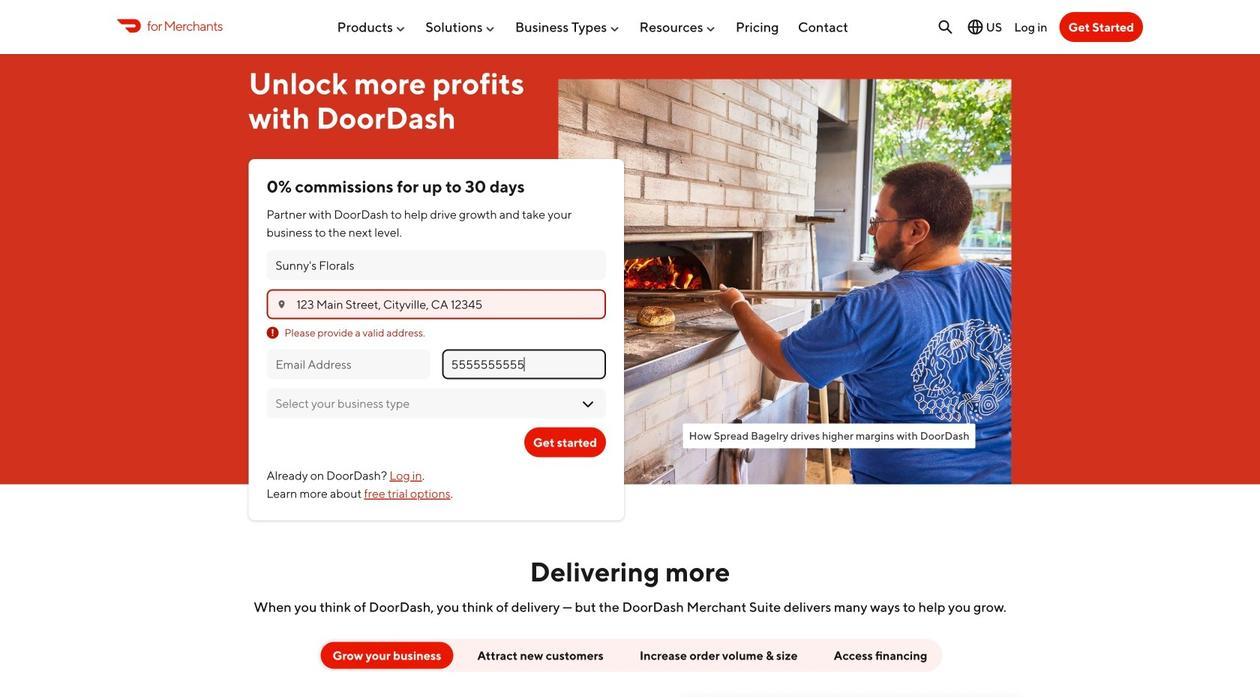 Task type: locate. For each thing, give the bounding box(es) containing it.
insights you can use image
[[660, 684, 1066, 697]]

spread bagelry image
[[559, 79, 1012, 484]]

Business Name text field
[[276, 257, 597, 273]]

Business Phone text field
[[451, 356, 597, 372]]

tab list
[[171, 639, 1090, 697]]



Task type: describe. For each thing, give the bounding box(es) containing it.
Business Address text field
[[297, 296, 597, 312]]

Email Address email field
[[276, 356, 421, 372]]



Task type: vqa. For each thing, say whether or not it's contained in the screenshot.
designed
no



